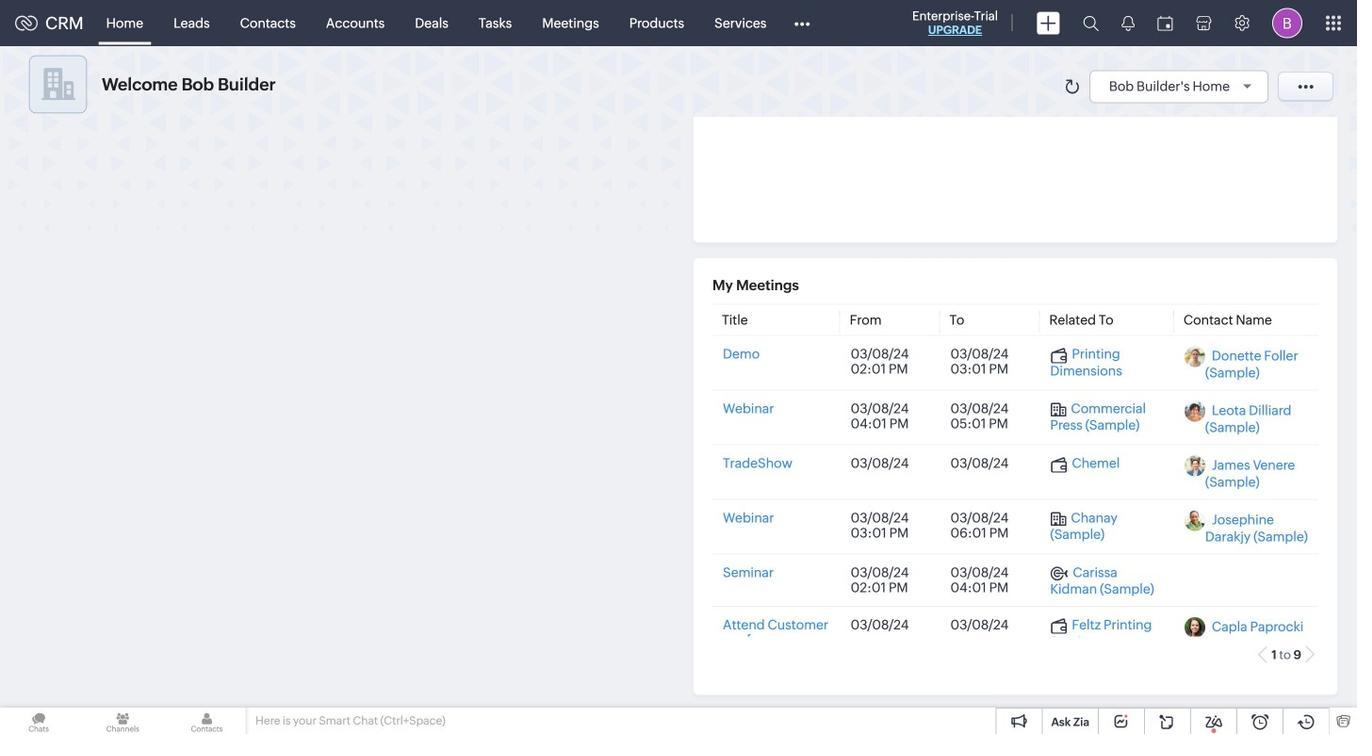 Task type: locate. For each thing, give the bounding box(es) containing it.
create menu element
[[1025, 0, 1072, 46]]

search image
[[1083, 15, 1099, 31]]

channels image
[[84, 708, 162, 734]]

profile element
[[1261, 0, 1314, 46]]

search element
[[1072, 0, 1110, 46]]

logo image
[[15, 16, 38, 31]]

Other Modules field
[[782, 8, 822, 38]]



Task type: describe. For each thing, give the bounding box(es) containing it.
signals image
[[1122, 15, 1135, 31]]

calendar image
[[1157, 16, 1173, 31]]

profile image
[[1272, 8, 1303, 38]]

chats image
[[0, 708, 77, 734]]

signals element
[[1110, 0, 1146, 46]]

create menu image
[[1037, 12, 1060, 34]]

contacts image
[[168, 708, 246, 734]]



Task type: vqa. For each thing, say whether or not it's contained in the screenshot.
Data Administration
no



